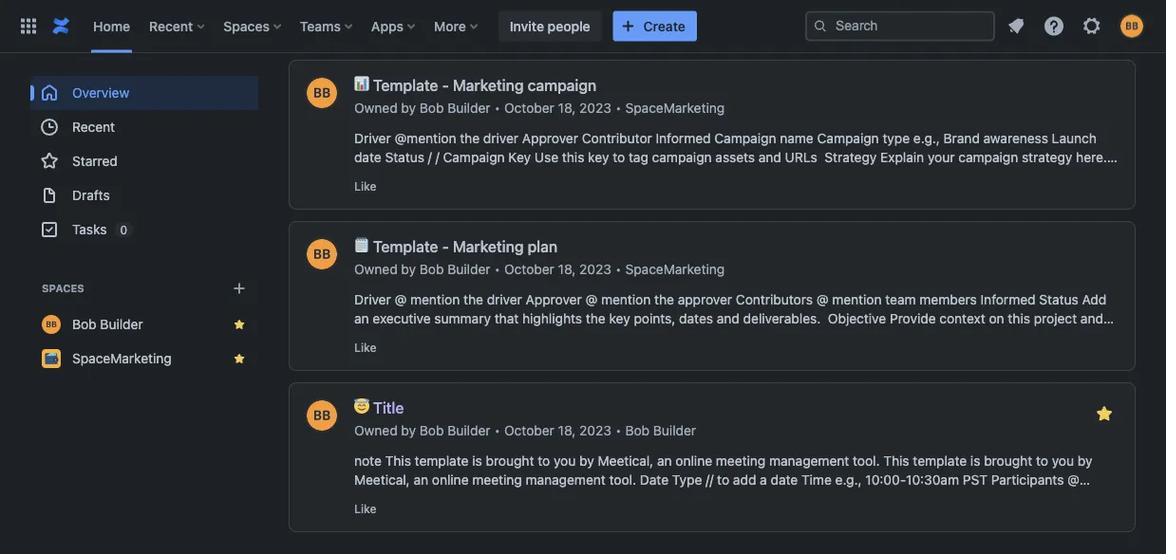 Task type: describe. For each thing, give the bounding box(es) containing it.
driver inside driver @mention the driver approver contributor informed campaign name campaign type e.g., brand awareness launch date status / / campaign key use this key to tag campaign assets and urls  strategy explain your campaign strategy here. include the hypothesis that's driving your work ("we think x will do y, and we'll know we've succeeded if z"). tar like
[[483, 131, 519, 147]]

use
[[535, 150, 559, 166]]

/link
[[573, 492, 598, 508]]

note this template is brought to you by meetical, an online meeting management tool. this template is brought to you by meetical, an online meeting management tool. date type // to add a date time e.g., 10:00-10:30am pst participants @ mention participants location type /link to add a video conferencing link meeting type e.g., weekly check-in meeti like
[[354, 454, 1093, 516]]

goals.
[[669, 330, 706, 346]]

approver
[[678, 292, 732, 308]]

1 horizontal spatial type
[[672, 473, 702, 489]]

- for template - marketing plan
[[442, 238, 449, 256]]

unstar this space image for spacemarketing
[[232, 351, 247, 367]]

0 horizontal spatial a
[[645, 492, 652, 508]]

the up "points,"
[[654, 292, 674, 308]]

1 vertical spatial type
[[540, 492, 570, 508]]

if
[[985, 169, 993, 185]]

note
[[354, 454, 382, 470]]

search image
[[813, 19, 828, 34]]

work inside driver @mention the driver approver contributor informed campaign name campaign type e.g., brand awareness launch date status / / campaign key use this key to tag campaign assets and urls  strategy explain your campaign strategy here. include the hypothesis that's driving your work ("we think x will do y, and we'll know we've succeeded if z"). tar like
[[611, 169, 640, 185]]

1 like from the top
[[354, 19, 377, 32]]

think
[[678, 169, 708, 185]]

bob builder
[[72, 317, 143, 332]]

bob builder link for template - marketing plan
[[420, 261, 491, 280]]

overview
[[72, 85, 129, 101]]

like button for driver @ mention the driver approver @ mention the approver contributors @ mention team members informed status add an executive summary that highlights the key points, dates and deliverables.  objective provide context on this project and explain how it fits into your organization's strategic goals. include the hypothesis that's driving your work
[[354, 340, 377, 356]]

deliverables.
[[743, 311, 821, 327]]

members
[[920, 292, 977, 308]]

0 horizontal spatial e.g.,
[[835, 473, 862, 489]]

3 october from the top
[[504, 424, 554, 439]]

1 horizontal spatial campaign
[[652, 150, 712, 166]]

builder for template - marketing plan
[[448, 262, 491, 278]]

bob builder image for driver @ mention the driver approver @ mention the approver contributors @ mention team members informed status add an executive summary that highlights the key points, dates and deliverables.  objective provide context on this project and explain how it fits into your organization's strategic goals. include the hypothesis that's driving your work
[[307, 240, 337, 270]]

2 is from the left
[[970, 454, 980, 470]]

2 / from the left
[[435, 150, 439, 166]]

0 vertical spatial a
[[760, 473, 767, 489]]

bob builder image
[[307, 78, 337, 109]]

driver inside driver @ mention the driver approver @ mention the approver contributors @ mention team members informed status add an executive summary that highlights the key points, dates and deliverables.  objective provide context on this project and explain how it fits into your organization's strategic goals. include the hypothesis that's driving your work like
[[487, 292, 522, 308]]

settings icon image
[[1081, 15, 1104, 38]]

summary
[[434, 311, 491, 327]]

type inside note this template is brought to you by meetical, an online meeting management tool. this template is brought to you by meetical, an online meeting management tool. date type // to add a date time e.g., 10:00-10:30am pst participants @ mention participants location type /link to add a video conferencing link meeting type e.g., weekly check-in meeti like
[[854, 492, 881, 508]]

status for template - marketing campaign
[[385, 150, 424, 166]]

:bar_chart: image
[[354, 76, 369, 92]]

1 vertical spatial management
[[526, 473, 606, 489]]

tar
[[1024, 169, 1043, 185]]

overview link
[[30, 76, 258, 110]]

include inside driver @ mention the driver approver @ mention the approver contributors @ mention team members informed status add an executive summary that highlights the key points, dates and deliverables.  objective provide context on this project and explain how it fits into your organization's strategic goals. include the hypothesis that's driving your work like
[[709, 330, 754, 346]]

the right @mention in the top left of the page
[[460, 131, 480, 147]]

urls
[[785, 150, 817, 166]]

1 brought from the left
[[486, 454, 534, 470]]

apps
[[371, 18, 404, 34]]

that's inside driver @mention the driver approver contributor informed campaign name campaign type e.g., brand awareness launch date status / / campaign key use this key to tag campaign assets and urls  strategy explain your campaign strategy here. include the hypothesis that's driving your work ("we think x will do y, and we'll know we've succeeded if z"). tar like
[[496, 169, 531, 185]]

strategy
[[1022, 150, 1072, 166]]

mention left team
[[832, 292, 882, 308]]

1 horizontal spatial an
[[414, 473, 428, 489]]

conferencing
[[692, 492, 773, 508]]

highlights
[[522, 311, 582, 327]]

3 october 18, 2023 button from the top
[[504, 422, 612, 441]]

:bar_chart: image
[[354, 76, 369, 92]]

weekly
[[915, 492, 960, 508]]

your down contributor
[[580, 169, 607, 185]]

y,
[[767, 169, 778, 185]]

2 horizontal spatial campaign
[[958, 150, 1018, 166]]

to inside driver @mention the driver approver contributor informed campaign name campaign type e.g., brand awareness launch date status / / campaign key use this key to tag campaign assets and urls  strategy explain your campaign strategy here. include the hypothesis that's driving your work ("we think x will do y, and we'll know we've succeeded if z"). tar like
[[613, 150, 625, 166]]

driver for template - marketing plan
[[354, 292, 391, 308]]

1 vertical spatial meeting
[[472, 473, 522, 489]]

link
[[776, 492, 797, 508]]

key
[[508, 150, 531, 166]]

starred link
[[30, 144, 258, 179]]

dates
[[679, 311, 713, 327]]

2023 for plan
[[579, 262, 612, 278]]

1 horizontal spatial e.g.,
[[885, 492, 912, 508]]

help icon image
[[1043, 15, 1066, 38]]

mention up "points,"
[[601, 292, 651, 308]]

bob builder link for title
[[420, 422, 491, 441]]

people
[[548, 18, 590, 34]]

@ up organization's on the bottom of the page
[[585, 292, 598, 308]]

will
[[725, 169, 744, 185]]

that
[[494, 311, 519, 327]]

create
[[644, 18, 685, 34]]

succeeded
[[914, 169, 982, 185]]

october for campaign
[[504, 101, 554, 116]]

driver @mention the driver approver contributor informed campaign name campaign type e.g., brand awareness launch date status / / campaign key use this key to tag campaign assets and urls  strategy explain your campaign strategy here. include the hypothesis that's driving your work ("we think x will do y, and we'll know we've succeeded if z"). tar like
[[354, 131, 1107, 193]]

do
[[748, 169, 764, 185]]

spacemarketing for template - marketing campaign
[[625, 101, 725, 116]]

and down 'add'
[[1081, 311, 1103, 327]]

apps button
[[366, 11, 423, 41]]

fits
[[441, 330, 460, 346]]

date
[[640, 473, 669, 489]]

plan
[[528, 238, 558, 256]]

we've
[[875, 169, 911, 185]]

awareness
[[984, 131, 1048, 147]]

invite people
[[510, 18, 590, 34]]

template for template - marketing plan
[[373, 238, 438, 256]]

2 horizontal spatial campaign
[[817, 131, 879, 147]]

the up summary
[[463, 292, 483, 308]]

1 this from the left
[[385, 454, 411, 470]]

x
[[712, 169, 721, 185]]

more
[[434, 18, 466, 34]]

1 is from the left
[[472, 454, 482, 470]]

("we
[[644, 169, 675, 185]]

to right '//'
[[717, 473, 729, 489]]

0
[[120, 223, 127, 236]]

the down @mention in the top left of the page
[[402, 169, 422, 185]]

type inside driver @mention the driver approver contributor informed campaign name campaign type e.g., brand awareness launch date status / / campaign key use this key to tag campaign assets and urls  strategy explain your campaign strategy here. include the hypothesis that's driving your work ("we think x will do y, and we'll know we've succeeded if z"). tar like
[[883, 131, 910, 147]]

0 horizontal spatial meetical,
[[354, 473, 410, 489]]

0 vertical spatial meetical,
[[598, 454, 654, 470]]

participants
[[991, 473, 1064, 489]]

e.g., inside driver @mention the driver approver contributor informed campaign name campaign type e.g., brand awareness launch date status / / campaign key use this key to tag campaign assets and urls  strategy explain your campaign strategy here. include the hypothesis that's driving your work ("we think x will do y, and we'll know we've succeeded if z"). tar like
[[913, 131, 940, 147]]

1 vertical spatial online
[[432, 473, 469, 489]]

//
[[706, 473, 714, 489]]

hypothesis inside driver @mention the driver approver contributor informed campaign name campaign type e.g., brand awareness launch date status / / campaign key use this key to tag campaign assets and urls  strategy explain your campaign strategy here. include the hypothesis that's driving your work ("we think x will do y, and we'll know we've succeeded if z"). tar like
[[426, 169, 493, 185]]

october 18, 2023 button for plan
[[504, 261, 612, 280]]

time
[[802, 473, 832, 489]]

to down owned by bob builder • october 18, 2023 • bob builder
[[538, 454, 550, 470]]

create a space image
[[228, 277, 251, 300]]

home
[[93, 18, 130, 34]]

owned by bob builder • october 18, 2023 • spacemarketing for plan
[[354, 262, 725, 278]]

title
[[373, 400, 404, 418]]

owned for title
[[354, 424, 398, 439]]

participants
[[407, 492, 480, 508]]

owned by bob builder • october 18, 2023 • bob builder
[[354, 424, 696, 439]]

organization's
[[521, 330, 608, 346]]

@ inside note this template is brought to you by meetical, an online meeting management tool. this template is brought to you by meetical, an online meeting management tool. date type // to add a date time e.g., 10:00-10:30am pst participants @ mention participants location type /link to add a video conferencing link meeting type e.g., weekly check-in meeti like
[[1068, 473, 1080, 489]]

global element
[[11, 0, 805, 53]]

2 you from the left
[[1052, 454, 1074, 470]]

into
[[464, 330, 487, 346]]

contributors
[[736, 292, 813, 308]]

informed inside driver @mention the driver approver contributor informed campaign name campaign type e.g., brand awareness launch date status / / campaign key use this key to tag campaign assets and urls  strategy explain your campaign strategy here. include the hypothesis that's driving your work ("we think x will do y, and we'll know we've succeeded if z"). tar like
[[656, 131, 711, 147]]

0 vertical spatial tool.
[[853, 454, 880, 470]]

explain
[[880, 150, 924, 166]]

1 template from the left
[[415, 454, 469, 470]]

like button for driver @mention the driver approver contributor informed campaign name campaign type e.g., brand awareness launch date status / / campaign key use this key to tag campaign assets and urls  strategy explain your campaign strategy here. include the hypothesis that's driving your work ("we think x will do y, and we'll know we've succeeded if z"). tar
[[354, 179, 377, 194]]

date inside driver @mention the driver approver contributor informed campaign name campaign type e.g., brand awareness launch date status / / campaign key use this key to tag campaign assets and urls  strategy explain your campaign strategy here. include the hypothesis that's driving your work ("we think x will do y, and we'll know we've succeeded if z"). tar like
[[354, 150, 381, 166]]

notification icon image
[[1005, 15, 1028, 38]]

key inside driver @mention the driver approver contributor informed campaign name campaign type e.g., brand awareness launch date status / / campaign key use this key to tag campaign assets and urls  strategy explain your campaign strategy here. include the hypothesis that's driving your work ("we think x will do y, and we'll know we've succeeded if z"). tar like
[[588, 150, 609, 166]]

teams
[[300, 18, 341, 34]]

0 vertical spatial add
[[733, 473, 756, 489]]

0 horizontal spatial spaces
[[42, 283, 84, 295]]

by for title
[[401, 424, 416, 439]]

invite people button
[[498, 11, 602, 41]]

to up participants
[[1036, 454, 1048, 470]]

mention up summary
[[410, 292, 460, 308]]

spacemarketing link for template - marketing plan
[[625, 261, 725, 280]]

recent link
[[30, 110, 258, 144]]

context
[[940, 311, 985, 327]]

1 horizontal spatial campaign
[[714, 131, 776, 147]]

unstar this space image for bob builder
[[232, 317, 247, 332]]

home link
[[87, 11, 136, 41]]

bob builder link for template - marketing campaign
[[420, 99, 491, 118]]

like inside note this template is brought to you by meetical, an online meeting management tool. this template is brought to you by meetical, an online meeting management tool. date type // to add a date time e.g., 10:00-10:30am pst participants @ mention participants location type /link to add a video conferencing link meeting type e.g., weekly check-in meeti like
[[354, 503, 377, 516]]

meeting
[[801, 492, 851, 508]]

approver inside driver @mention the driver approver contributor informed campaign name campaign type e.g., brand awareness launch date status / / campaign key use this key to tag campaign assets and urls  strategy explain your campaign strategy here. include the hypothesis that's driving your work ("we think x will do y, and we'll know we've succeeded if z"). tar like
[[522, 131, 578, 147]]

1 like button from the top
[[354, 18, 377, 33]]

pst
[[963, 473, 988, 489]]

check-
[[963, 492, 1005, 508]]

hypothesis inside driver @ mention the driver approver @ mention the approver contributors @ mention team members informed status add an executive summary that highlights the key points, dates and deliverables.  objective provide context on this project and explain how it fits into your organization's strategic goals. include the hypothesis that's driving your work like
[[781, 330, 848, 346]]

on
[[989, 311, 1004, 327]]

1 horizontal spatial management
[[769, 454, 849, 470]]

driver @ mention the driver approver @ mention the approver contributors @ mention team members informed status add an executive summary that highlights the key points, dates and deliverables.  objective provide context on this project and explain how it fits into your organization's strategic goals. include the hypothesis that's driving your work like
[[354, 292, 1107, 355]]

contributor
[[582, 131, 652, 147]]

approver inside driver @ mention the driver approver @ mention the approver contributors @ mention team members informed status add an executive summary that highlights the key points, dates and deliverables.  objective provide context on this project and explain how it fits into your organization's strategic goals. include the hypothesis that's driving your work like
[[526, 292, 582, 308]]

2 horizontal spatial an
[[657, 454, 672, 470]]

2023 for campaign
[[579, 101, 612, 116]]

that's inside driver @ mention the driver approver @ mention the approver contributors @ mention team members informed status add an executive summary that highlights the key points, dates and deliverables.  objective provide context on this project and explain how it fits into your organization's strategic goals. include the hypothesis that's driving your work like
[[851, 330, 886, 346]]

teams button
[[294, 11, 360, 41]]

@ up executive
[[395, 292, 407, 308]]

add
[[1082, 292, 1107, 308]]

driver for template - marketing campaign
[[354, 131, 391, 147]]

driving inside driver @ mention the driver approver @ mention the approver contributors @ mention team members informed status add an executive summary that highlights the key points, dates and deliverables.  objective provide context on this project and explain how it fits into your organization's strategic goals. include the hypothesis that's driving your work like
[[890, 330, 932, 346]]

and right y,
[[782, 169, 805, 185]]

bob builder image for note this template is brought to you by meetical, an online meeting management tool. this template is brought to you by meetical, an online meeting management tool. date type // to add a date time e.g., 10:00-10:30am pst participants @ mention participants location type /link to add a video conferencing link meeting type e.g., weekly check-in meeti
[[307, 401, 337, 432]]

template - marketing plan link
[[373, 238, 561, 257]]

the down "deliverables."
[[757, 330, 777, 346]]

assets
[[715, 150, 755, 166]]

title link
[[373, 399, 408, 418]]

spaces button
[[218, 11, 289, 41]]

your up succeeded on the right top of the page
[[928, 150, 955, 166]]

owned by bob builder • october 18, 2023 • spacemarketing for campaign
[[354, 101, 725, 116]]

meeti
[[1020, 492, 1054, 508]]

template - marketing campaign link
[[373, 76, 600, 95]]

this inside driver @ mention the driver approver @ mention the approver contributors @ mention team members informed status add an executive summary that highlights the key points, dates and deliverables.  objective provide context on this project and explain how it fits into your organization's strategic goals. include the hypothesis that's driving your work like
[[1008, 311, 1030, 327]]

template - marketing campaign
[[373, 77, 597, 95]]

spacemarketing for template - marketing plan
[[625, 262, 725, 278]]

2 vertical spatial spacemarketing link
[[30, 342, 258, 376]]



Task type: vqa. For each thing, say whether or not it's contained in the screenshot.
'Status' within Driver @ mention the driver Approver @ mention the approver Contributors @ mention team members Informed Status Add an executive summary that highlights the key points, dates and deliverables.  Objective Provide context on this project and explain how it fits into your organization's strategic goals. Include the hypothesis that's driving your work Like
yes



Task type: locate. For each thing, give the bounding box(es) containing it.
october down plan
[[504, 262, 554, 278]]

video
[[655, 492, 689, 508]]

owned by bob builder • october 18, 2023 • spacemarketing down plan
[[354, 262, 725, 278]]

0 vertical spatial owned by bob builder • october 18, 2023 • spacemarketing
[[354, 101, 725, 116]]

1 bob builder image from the top
[[307, 240, 337, 270]]

more button
[[428, 11, 485, 41]]

like
[[354, 19, 377, 32], [354, 180, 377, 193], [354, 341, 377, 355], [354, 503, 377, 516]]

builder down 0
[[100, 317, 143, 332]]

1 vertical spatial key
[[609, 311, 630, 327]]

1 marketing from the top
[[453, 77, 524, 95]]

mention inside note this template is brought to you by meetical, an online meeting management tool. this template is brought to you by meetical, an online meeting management tool. date type // to add a date time e.g., 10:00-10:30am pst participants @ mention participants location type /link to add a video conferencing link meeting type e.g., weekly check-in meeti like
[[354, 492, 404, 508]]

mention down note at left
[[354, 492, 404, 508]]

0 horizontal spatial this
[[385, 454, 411, 470]]

0 vertical spatial this
[[562, 150, 584, 166]]

0 horizontal spatial an
[[354, 311, 369, 327]]

1 vertical spatial driving
[[890, 330, 932, 346]]

0 horizontal spatial /
[[428, 150, 432, 166]]

status inside driver @mention the driver approver contributor informed campaign name campaign type e.g., brand awareness launch date status / / campaign key use this key to tag campaign assets and urls  strategy explain your campaign strategy here. include the hypothesis that's driving your work ("we think x will do y, and we'll know we've succeeded if z"). tar like
[[385, 150, 424, 166]]

invite
[[510, 18, 544, 34]]

1 vertical spatial type
[[854, 492, 881, 508]]

campaign left key
[[443, 150, 505, 166]]

3 like from the top
[[354, 341, 377, 355]]

october
[[504, 101, 554, 116], [504, 262, 554, 278], [504, 424, 554, 439]]

builder down "template - marketing plan" link
[[448, 262, 491, 278]]

-
[[442, 77, 449, 95], [442, 238, 449, 256]]

to right '/link'
[[602, 492, 614, 508]]

know
[[840, 169, 872, 185]]

18,
[[558, 101, 576, 116], [558, 262, 576, 278], [558, 424, 576, 439]]

driver
[[354, 131, 391, 147], [354, 292, 391, 308]]

campaign up assets
[[714, 131, 776, 147]]

2023 up contributor
[[579, 101, 612, 116]]

management up time
[[769, 454, 849, 470]]

banner
[[0, 0, 1166, 53]]

1 vertical spatial marketing
[[453, 238, 524, 256]]

how
[[401, 330, 426, 346]]

we'll
[[808, 169, 836, 185]]

0 vertical spatial bob builder image
[[307, 240, 337, 270]]

like button
[[354, 18, 377, 33], [354, 179, 377, 194], [354, 340, 377, 356], [354, 502, 377, 517]]

builder
[[448, 101, 491, 116], [448, 262, 491, 278], [100, 317, 143, 332], [448, 424, 491, 439], [653, 424, 696, 439]]

october 18, 2023 button for campaign
[[504, 99, 612, 118]]

recent right home
[[149, 18, 193, 34]]

status up 'project'
[[1039, 292, 1079, 308]]

1 / from the left
[[428, 150, 432, 166]]

brought up participants
[[984, 454, 1032, 470]]

is up pst
[[970, 454, 980, 470]]

0 vertical spatial 2023
[[579, 101, 612, 116]]

meetical, down note at left
[[354, 473, 410, 489]]

by for template - marketing plan
[[401, 262, 416, 278]]

a down date
[[645, 492, 652, 508]]

informed up on
[[981, 292, 1036, 308]]

this up 10:00-
[[883, 454, 909, 470]]

location
[[484, 492, 536, 508]]

meeting up 'conferencing'
[[716, 454, 766, 470]]

key inside driver @ mention the driver approver @ mention the approver contributors @ mention team members informed status add an executive summary that highlights the key points, dates and deliverables.  objective provide context on this project and explain how it fits into your organization's strategic goals. include the hypothesis that's driving your work like
[[609, 311, 630, 327]]

2023 up highlights
[[579, 262, 612, 278]]

october 18, 2023 button down plan
[[504, 261, 612, 280]]

confluence image
[[49, 15, 72, 38]]

1 - from the top
[[442, 77, 449, 95]]

type up 'explain'
[[883, 131, 910, 147]]

0 vertical spatial spaces
[[223, 18, 270, 34]]

like inside driver @ mention the driver approver @ mention the approver contributors @ mention team members informed status add an executive summary that highlights the key points, dates and deliverables.  objective provide context on this project and explain how it fits into your organization's strategic goals. include the hypothesis that's driving your work like
[[354, 341, 377, 355]]

18, for campaign
[[558, 101, 576, 116]]

3 owned from the top
[[354, 424, 398, 439]]

provide
[[890, 311, 936, 327]]

tool. left date
[[609, 473, 636, 489]]

an
[[354, 311, 369, 327], [657, 454, 672, 470], [414, 473, 428, 489]]

0 horizontal spatial recent
[[72, 119, 115, 135]]

2 like button from the top
[[354, 179, 377, 194]]

e.g., down 10:00-
[[885, 492, 912, 508]]

this right note at left
[[385, 454, 411, 470]]

banner containing home
[[0, 0, 1166, 53]]

driver left @mention in the top left of the page
[[354, 131, 391, 147]]

1 horizontal spatial date
[[771, 473, 798, 489]]

builder up date
[[653, 424, 696, 439]]

0 vertical spatial recent
[[149, 18, 193, 34]]

hypothesis
[[426, 169, 493, 185], [781, 330, 848, 346]]

0 vertical spatial october 18, 2023 button
[[504, 99, 612, 118]]

1 october from the top
[[504, 101, 554, 116]]

0 horizontal spatial template
[[415, 454, 469, 470]]

1 unstar this space image from the top
[[232, 317, 247, 332]]

informed inside driver @ mention the driver approver @ mention the approver contributors @ mention team members informed status add an executive summary that highlights the key points, dates and deliverables.  objective provide context on this project and explain how it fits into your organization's strategic goals. include the hypothesis that's driving your work like
[[981, 292, 1036, 308]]

status for template - marketing plan
[[1039, 292, 1079, 308]]

1 vertical spatial spacemarketing
[[625, 262, 725, 278]]

2 driver from the top
[[354, 292, 391, 308]]

this right on
[[1008, 311, 1030, 327]]

driver
[[483, 131, 519, 147], [487, 292, 522, 308]]

an inside driver @ mention the driver approver @ mention the approver contributors @ mention team members informed status add an executive summary that highlights the key points, dates and deliverables.  objective provide context on this project and explain how it fits into your organization's strategic goals. include the hypothesis that's driving your work like
[[354, 311, 369, 327]]

2 owned by bob builder • october 18, 2023 • spacemarketing from the top
[[354, 262, 725, 278]]

campaign
[[714, 131, 776, 147], [817, 131, 879, 147], [443, 150, 505, 166]]

spacemarketing link up tag
[[625, 99, 725, 118]]

marketing left plan
[[453, 238, 524, 256]]

template
[[373, 77, 438, 95], [373, 238, 438, 256]]

1 vertical spatial 2023
[[579, 262, 612, 278]]

2 like from the top
[[354, 180, 377, 193]]

builder for template - marketing campaign
[[448, 101, 491, 116]]

0 vertical spatial work
[[611, 169, 640, 185]]

october 18, 2023 button up the use
[[504, 99, 612, 118]]

spacemarketing up tag
[[625, 101, 725, 116]]

4 like from the top
[[354, 503, 377, 516]]

this inside driver @mention the driver approver contributor informed campaign name campaign type e.g., brand awareness launch date status / / campaign key use this key to tag campaign assets and urls  strategy explain your campaign strategy here. include the hypothesis that's driving your work ("we think x will do y, and we'll know we've succeeded if z"). tar like
[[562, 150, 584, 166]]

1 you from the left
[[554, 454, 576, 470]]

1 horizontal spatial tool.
[[853, 454, 880, 470]]

0 vertical spatial key
[[588, 150, 609, 166]]

spaces up bob builder on the bottom
[[42, 283, 84, 295]]

1 horizontal spatial a
[[760, 473, 767, 489]]

@ right participants
[[1068, 473, 1080, 489]]

2 unstar this space image from the top
[[232, 351, 247, 367]]

like inside driver @mention the driver approver contributor informed campaign name campaign type e.g., brand awareness launch date status / / campaign key use this key to tag campaign assets and urls  strategy explain your campaign strategy here. include the hypothesis that's driving your work ("we think x will do y, and we'll know we've succeeded if z"). tar like
[[354, 180, 377, 193]]

builder down 'template - marketing campaign'
[[448, 101, 491, 116]]

0 vertical spatial that's
[[496, 169, 531, 185]]

bob for template - marketing plan
[[420, 262, 444, 278]]

work inside driver @ mention the driver approver @ mention the approver contributors @ mention team members informed status add an executive summary that highlights the key points, dates and deliverables.  objective provide context on this project and explain how it fits into your organization's strategic goals. include the hypothesis that's driving your work like
[[966, 330, 995, 346]]

0 horizontal spatial campaign
[[443, 150, 505, 166]]

date inside note this template is brought to you by meetical, an online meeting management tool. this template is brought to you by meetical, an online meeting management tool. date type // to add a date time e.g., 10:00-10:30am pst participants @ mention participants location type /link to add a video conferencing link meeting type e.g., weekly check-in meeti like
[[771, 473, 798, 489]]

0 vertical spatial online
[[676, 454, 712, 470]]

1 horizontal spatial meeting
[[716, 454, 766, 470]]

1 horizontal spatial recent
[[149, 18, 193, 34]]

hypothesis down @mention in the top left of the page
[[426, 169, 493, 185]]

@
[[395, 292, 407, 308], [585, 292, 598, 308], [816, 292, 829, 308], [1068, 473, 1080, 489]]

2 2023 from the top
[[579, 262, 612, 278]]

1 owned from the top
[[354, 101, 398, 116]]

confluence image
[[49, 15, 72, 38]]

1 horizontal spatial spaces
[[223, 18, 270, 34]]

spacemarketing down bob builder on the bottom
[[72, 351, 172, 367]]

an up explain
[[354, 311, 369, 327]]

1 vertical spatial recent
[[72, 119, 115, 135]]

work down tag
[[611, 169, 640, 185]]

your down 'context'
[[935, 330, 962, 346]]

1 template from the top
[[373, 77, 438, 95]]

tasks
[[72, 222, 107, 237]]

meetical,
[[598, 454, 654, 470], [354, 473, 410, 489]]

0 horizontal spatial driving
[[535, 169, 577, 185]]

1 vertical spatial -
[[442, 238, 449, 256]]

2 - from the top
[[442, 238, 449, 256]]

2 vertical spatial spacemarketing
[[72, 351, 172, 367]]

2 bob builder image from the top
[[307, 401, 337, 432]]

campaign down people
[[528, 77, 597, 95]]

executive
[[373, 311, 431, 327]]

1 18, from the top
[[558, 101, 576, 116]]

meeting up "location"
[[472, 473, 522, 489]]

1 vertical spatial status
[[1039, 292, 1079, 308]]

1 vertical spatial date
[[771, 473, 798, 489]]

launch
[[1052, 131, 1097, 147]]

2 vertical spatial 2023
[[579, 424, 612, 439]]

1 horizontal spatial driving
[[890, 330, 932, 346]]

2 this from the left
[[883, 454, 909, 470]]

campaign up know
[[817, 131, 879, 147]]

1 horizontal spatial brought
[[984, 454, 1032, 470]]

work down on
[[966, 330, 995, 346]]

group
[[30, 76, 258, 247]]

1 horizontal spatial template
[[913, 454, 967, 470]]

1 vertical spatial tool.
[[609, 473, 636, 489]]

1 vertical spatial spaces
[[42, 283, 84, 295]]

strategic
[[611, 330, 665, 346]]

bob for template - marketing campaign
[[420, 101, 444, 116]]

drafts link
[[30, 179, 258, 213]]

0 vertical spatial -
[[442, 77, 449, 95]]

1 horizontal spatial meetical,
[[598, 454, 654, 470]]

- up @mention in the top left of the page
[[442, 77, 449, 95]]

that's down key
[[496, 169, 531, 185]]

is up participants
[[472, 454, 482, 470]]

spacemarketing
[[625, 101, 725, 116], [625, 262, 725, 278], [72, 351, 172, 367]]

1 2023 from the top
[[579, 101, 612, 116]]

owned for template - marketing plan
[[354, 262, 398, 278]]

marketing down more dropdown button
[[453, 77, 524, 95]]

driver inside driver @ mention the driver approver @ mention the approver contributors @ mention team members informed status add an executive summary that highlights the key points, dates and deliverables.  objective provide context on this project and explain how it fits into your organization's strategic goals. include the hypothesis that's driving your work like
[[354, 292, 391, 308]]

template up 10:30am at the right bottom of the page
[[913, 454, 967, 470]]

spaces right recent popup button
[[223, 18, 270, 34]]

bob for title
[[420, 424, 444, 439]]

recent inside group
[[72, 119, 115, 135]]

hypothesis down "deliverables."
[[781, 330, 848, 346]]

1 horizontal spatial you
[[1052, 454, 1074, 470]]

this right the use
[[562, 150, 584, 166]]

- for template - marketing campaign
[[442, 77, 449, 95]]

owned by bob builder • october 18, 2023 • spacemarketing up the use
[[354, 101, 725, 116]]

0 horizontal spatial meeting
[[472, 473, 522, 489]]

status inside driver @ mention the driver approver @ mention the approver contributors @ mention team members informed status add an executive summary that highlights the key points, dates and deliverables.  objective provide context on this project and explain how it fits into your organization's strategic goals. include the hypothesis that's driving your work like
[[1039, 292, 1079, 308]]

3 18, from the top
[[558, 424, 576, 439]]

you
[[554, 454, 576, 470], [1052, 454, 1074, 470]]

1 vertical spatial work
[[966, 330, 995, 346]]

3 like button from the top
[[354, 340, 377, 356]]

2 template from the left
[[913, 454, 967, 470]]

0 vertical spatial driving
[[535, 169, 577, 185]]

e.g., up 'explain'
[[913, 131, 940, 147]]

to down contributor
[[613, 150, 625, 166]]

4 like button from the top
[[354, 502, 377, 517]]

1 horizontal spatial this
[[883, 454, 909, 470]]

like button for note this template is brought to you by meetical, an online meeting management tool. this template is brought to you by meetical, an online meeting management tool. date type // to add a date time e.g., 10:00-10:30am pst participants @ mention participants location type /link to add a video conferencing link meeting type e.g., weekly check-in meeti
[[354, 502, 377, 517]]

0 vertical spatial driver
[[483, 131, 519, 147]]

1 vertical spatial add
[[618, 492, 641, 508]]

2 vertical spatial october 18, 2023 button
[[504, 422, 612, 441]]

1 horizontal spatial online
[[676, 454, 712, 470]]

campaign
[[528, 77, 597, 95], [652, 150, 712, 166], [958, 150, 1018, 166]]

online up participants
[[432, 473, 469, 489]]

@ up "deliverables."
[[816, 292, 829, 308]]

driver inside driver @mention the driver approver contributor informed campaign name campaign type e.g., brand awareness launch date status / / campaign key use this key to tag campaign assets and urls  strategy explain your campaign strategy here. include the hypothesis that's driving your work ("we think x will do y, and we'll know we've succeeded if z"). tar like
[[354, 131, 391, 147]]

bob builder image
[[307, 240, 337, 270], [307, 401, 337, 432]]

1 vertical spatial an
[[657, 454, 672, 470]]

0 horizontal spatial that's
[[496, 169, 531, 185]]

campaign up "think" in the right of the page
[[652, 150, 712, 166]]

spacemarketing link for template - marketing campaign
[[625, 99, 725, 118]]

project
[[1034, 311, 1077, 327]]

0 vertical spatial an
[[354, 311, 369, 327]]

tag
[[629, 150, 649, 166]]

appswitcher icon image
[[17, 15, 40, 38]]

z").
[[997, 169, 1020, 185]]

management up '/link'
[[526, 473, 606, 489]]

driving down provide
[[890, 330, 932, 346]]

online up '//'
[[676, 454, 712, 470]]

unstar this space image
[[232, 317, 247, 332], [232, 351, 247, 367]]

date up link
[[771, 473, 798, 489]]

an up participants
[[414, 473, 428, 489]]

0 horizontal spatial campaign
[[528, 77, 597, 95]]

driving
[[535, 169, 577, 185], [890, 330, 932, 346]]

add
[[733, 473, 756, 489], [618, 492, 641, 508]]

0 vertical spatial driver
[[354, 131, 391, 147]]

spacemarketing up approver
[[625, 262, 725, 278]]

0 vertical spatial 18,
[[558, 101, 576, 116]]

0 horizontal spatial add
[[618, 492, 641, 508]]

1 driver from the top
[[354, 131, 391, 147]]

status down @mention in the top left of the page
[[385, 150, 424, 166]]

:innocent: image
[[354, 399, 369, 415], [354, 399, 369, 415]]

2 18, from the top
[[558, 262, 576, 278]]

2 template from the top
[[373, 238, 438, 256]]

template up executive
[[373, 238, 438, 256]]

by for template - marketing campaign
[[401, 101, 416, 116]]

group containing overview
[[30, 76, 258, 247]]

in
[[1005, 492, 1016, 508]]

1 vertical spatial spacemarketing link
[[625, 261, 725, 280]]

october for plan
[[504, 262, 554, 278]]

include down dates
[[709, 330, 754, 346]]

builder for title
[[448, 424, 491, 439]]

1 owned by bob builder • october 18, 2023 • spacemarketing from the top
[[354, 101, 725, 116]]

1 october 18, 2023 button from the top
[[504, 99, 612, 118]]

tool.
[[853, 454, 880, 470], [609, 473, 636, 489]]

2 marketing from the top
[[453, 238, 524, 256]]

spaces inside popup button
[[223, 18, 270, 34]]

key up strategic
[[609, 311, 630, 327]]

your
[[928, 150, 955, 166], [580, 169, 607, 185], [491, 330, 518, 346], [935, 330, 962, 346]]

2 vertical spatial e.g.,
[[885, 492, 912, 508]]

template for template - marketing campaign
[[373, 77, 438, 95]]

explain
[[354, 330, 397, 346]]

owned down title
[[354, 424, 398, 439]]

- up summary
[[442, 238, 449, 256]]

18, for plan
[[558, 262, 576, 278]]

1 vertical spatial october 18, 2023 button
[[504, 261, 612, 280]]

10:30am
[[906, 473, 959, 489]]

0 horizontal spatial work
[[611, 169, 640, 185]]

unstar this space image inside "spacemarketing" link
[[232, 351, 247, 367]]

template up participants
[[415, 454, 469, 470]]

driver up executive
[[354, 292, 391, 308]]

0 vertical spatial spacemarketing
[[625, 101, 725, 116]]

18, up '/link'
[[558, 424, 576, 439]]

2 october from the top
[[504, 262, 554, 278]]

1 vertical spatial e.g.,
[[835, 473, 862, 489]]

spacemarketing link
[[625, 99, 725, 118], [625, 261, 725, 280], [30, 342, 258, 376]]

your down that
[[491, 330, 518, 346]]

spaces
[[223, 18, 270, 34], [42, 283, 84, 295]]

1 horizontal spatial include
[[709, 330, 754, 346]]

add up 'conferencing'
[[733, 473, 756, 489]]

mention
[[410, 292, 460, 308], [601, 292, 651, 308], [832, 292, 882, 308], [354, 492, 404, 508]]

and
[[759, 150, 781, 166], [782, 169, 805, 185], [717, 311, 740, 327], [1081, 311, 1103, 327]]

•
[[494, 101, 500, 116], [615, 101, 622, 116], [494, 262, 500, 278], [615, 262, 622, 278], [494, 424, 500, 439], [615, 424, 622, 439]]

1 horizontal spatial work
[[966, 330, 995, 346]]

1 vertical spatial approver
[[526, 292, 582, 308]]

here.
[[1076, 150, 1107, 166]]

type down 10:00-
[[854, 492, 881, 508]]

drafts
[[72, 188, 110, 203]]

18, up the use
[[558, 101, 576, 116]]

add down date
[[618, 492, 641, 508]]

1 vertical spatial meetical,
[[354, 473, 410, 489]]

marketing
[[453, 77, 524, 95], [453, 238, 524, 256]]

10:00-
[[865, 473, 906, 489]]

bob
[[420, 101, 444, 116], [420, 262, 444, 278], [72, 317, 97, 332], [420, 424, 444, 439], [625, 424, 650, 439]]

2 horizontal spatial e.g.,
[[913, 131, 940, 147]]

approver
[[522, 131, 578, 147], [526, 292, 582, 308]]

owned for template - marketing campaign
[[354, 101, 398, 116]]

driver up key
[[483, 131, 519, 147]]

recent inside popup button
[[149, 18, 193, 34]]

that's
[[496, 169, 531, 185], [851, 330, 886, 346]]

0 vertical spatial template
[[373, 77, 438, 95]]

october down template - marketing campaign link
[[504, 101, 554, 116]]

0 vertical spatial management
[[769, 454, 849, 470]]

0 horizontal spatial include
[[354, 169, 399, 185]]

driver up that
[[487, 292, 522, 308]]

include inside driver @mention the driver approver contributor informed campaign name campaign type e.g., brand awareness launch date status / / campaign key use this key to tag campaign assets and urls  strategy explain your campaign strategy here. include the hypothesis that's driving your work ("we think x will do y, and we'll know we've succeeded if z"). tar like
[[354, 169, 399, 185]]

0 horizontal spatial informed
[[656, 131, 711, 147]]

key down contributor
[[588, 150, 609, 166]]

spacemarketing link up approver
[[625, 261, 725, 280]]

approver up highlights
[[526, 292, 582, 308]]

0 horizontal spatial hypothesis
[[426, 169, 493, 185]]

points,
[[634, 311, 676, 327]]

0 vertical spatial informed
[[656, 131, 711, 147]]

0 vertical spatial type
[[672, 473, 702, 489]]

0 vertical spatial hypothesis
[[426, 169, 493, 185]]

0 vertical spatial approver
[[522, 131, 578, 147]]

template - marketing plan
[[373, 238, 558, 256]]

Search field
[[805, 11, 995, 41]]

and up y,
[[759, 150, 781, 166]]

2 owned from the top
[[354, 262, 398, 278]]

recent
[[149, 18, 193, 34], [72, 119, 115, 135]]

driving inside driver @mention the driver approver contributor informed campaign name campaign type e.g., brand awareness launch date status / / campaign key use this key to tag campaign assets and urls  strategy explain your campaign strategy here. include the hypothesis that's driving your work ("we think x will do y, and we'll know we've succeeded if z"). tar like
[[535, 169, 577, 185]]

1 vertical spatial that's
[[851, 330, 886, 346]]

is
[[472, 454, 482, 470], [970, 454, 980, 470]]

1 vertical spatial include
[[709, 330, 754, 346]]

2 vertical spatial 18,
[[558, 424, 576, 439]]

starred
[[72, 153, 118, 169]]

marketing for campaign
[[453, 77, 524, 95]]

3 2023 from the top
[[579, 424, 612, 439]]

:notepad_spiral: image
[[354, 238, 369, 253], [354, 238, 369, 253]]

it
[[430, 330, 438, 346]]

that's down team
[[851, 330, 886, 346]]

unstar image
[[1093, 403, 1116, 426]]

october up "location"
[[504, 424, 554, 439]]

0 horizontal spatial status
[[385, 150, 424, 166]]

team
[[885, 292, 916, 308]]

the up organization's on the bottom of the page
[[586, 311, 606, 327]]

2 brought from the left
[[984, 454, 1032, 470]]

1 vertical spatial bob builder image
[[307, 401, 337, 432]]

marketing for plan
[[453, 238, 524, 256]]

2 october 18, 2023 button from the top
[[504, 261, 612, 280]]

1 horizontal spatial is
[[970, 454, 980, 470]]

name
[[780, 131, 814, 147]]

2023 up '/link'
[[579, 424, 612, 439]]

0 vertical spatial date
[[354, 150, 381, 166]]

0 vertical spatial meeting
[[716, 454, 766, 470]]

2 vertical spatial an
[[414, 473, 428, 489]]

and down approver
[[717, 311, 740, 327]]

recent button
[[143, 11, 212, 41]]

brand
[[944, 131, 980, 147]]



